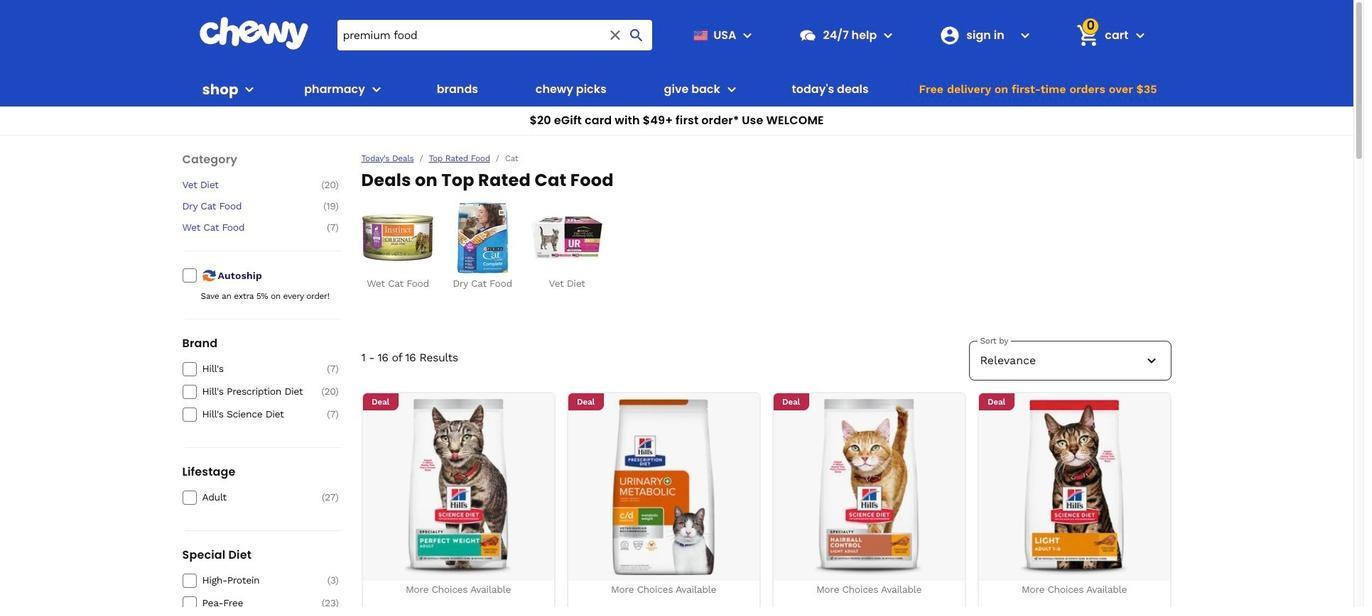 Task type: locate. For each thing, give the bounding box(es) containing it.
account menu image
[[1018, 27, 1035, 44]]

Search text field
[[337, 20, 653, 50]]

menu image up give back menu image
[[740, 27, 757, 44]]

delete search image
[[607, 27, 624, 44]]

Product search field
[[337, 20, 653, 50]]

help menu image
[[880, 27, 897, 44]]

cart menu image
[[1132, 27, 1149, 44]]

menu image down chewy home image
[[241, 81, 258, 98]]

0 vertical spatial menu image
[[740, 27, 757, 44]]

hill's science diet adult hairball control light dry cat food, 15.5-lb bag image
[[781, 400, 958, 576]]

items image
[[1076, 23, 1101, 48]]

menu image
[[740, 27, 757, 44], [241, 81, 258, 98]]

0 horizontal spatial menu image
[[241, 81, 258, 98]]

chewy home image
[[199, 17, 309, 50]]

give back menu image
[[724, 81, 741, 98]]

chewy support image
[[799, 26, 818, 44]]

vet diet image
[[532, 203, 603, 274]]

hill's prescription diet c/d multicare + metabolic chicken flavor dry cat food, 12-lb bag image
[[576, 400, 752, 576]]

list
[[361, 203, 1172, 290]]



Task type: describe. For each thing, give the bounding box(es) containing it.
site banner
[[0, 0, 1354, 136]]

1 vertical spatial menu image
[[241, 81, 258, 98]]

dry cat food image
[[447, 203, 518, 274]]

pharmacy menu image
[[368, 81, 385, 98]]

wet cat food image
[[363, 203, 434, 274]]

submit search image
[[629, 27, 646, 44]]

hill's science diet adult light chicken recipe dry cat food, 16-lb bag image
[[987, 400, 1163, 576]]

hill's science diet adult perfect weight chicken recipe dry cat food, 15-lb bag image
[[370, 400, 547, 576]]

1 horizontal spatial menu image
[[740, 27, 757, 44]]



Task type: vqa. For each thing, say whether or not it's contained in the screenshot.
Cart menu icon
yes



